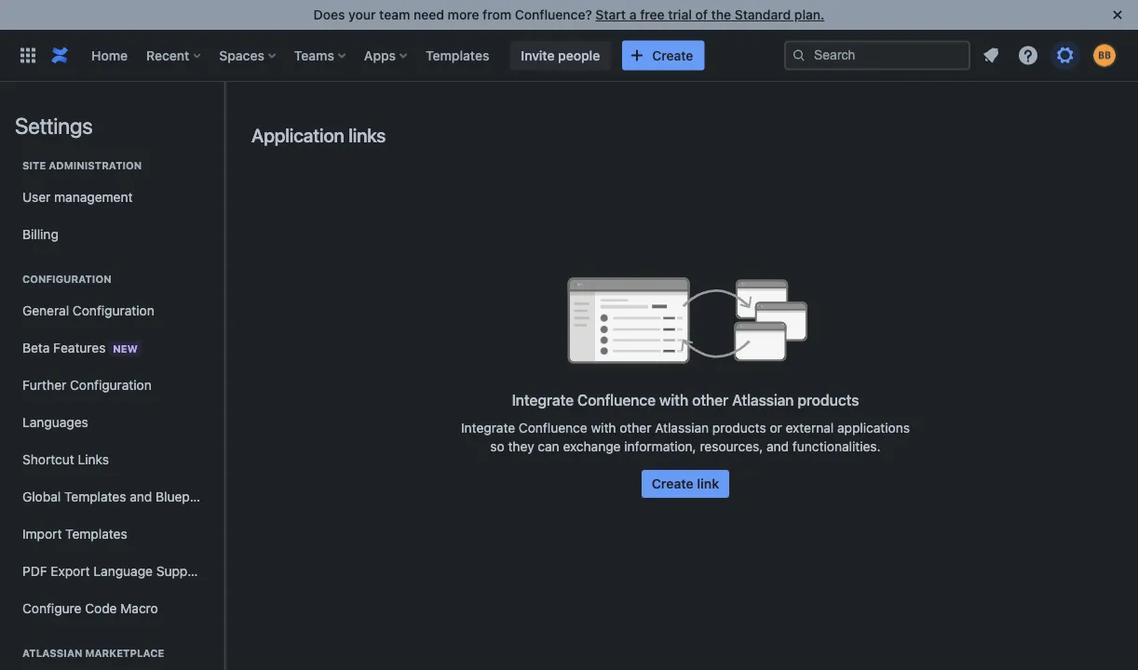 Task type: locate. For each thing, give the bounding box(es) containing it.
1 vertical spatial create
[[652, 477, 694, 492]]

banner
[[0, 29, 1139, 82]]

shortcut links
[[22, 452, 109, 468]]

products up resources,
[[713, 421, 767, 436]]

configuration up languages link
[[70, 378, 152, 393]]

templates up the 'pdf export language support' link
[[65, 527, 127, 542]]

pdf
[[22, 564, 47, 580]]

configuration up general
[[22, 274, 111, 286]]

and
[[767, 439, 789, 455], [130, 490, 152, 505]]

0 vertical spatial create
[[653, 48, 694, 63]]

0 horizontal spatial atlassian
[[22, 648, 83, 660]]

does
[[314, 7, 345, 22]]

site administration
[[22, 160, 142, 172]]

integrate up can
[[512, 392, 574, 410]]

create down 'trial'
[[653, 48, 694, 63]]

with up exchange
[[591, 421, 616, 436]]

other inside integrate confluence with other atlassian products or external applications so they can exchange information, resources, and functionalities.
[[620, 421, 652, 436]]

confluence inside integrate confluence with other atlassian products or external applications so they can exchange information, resources, and functionalities.
[[519, 421, 588, 436]]

1 horizontal spatial other
[[692, 392, 729, 410]]

export
[[51, 564, 90, 580]]

0 horizontal spatial with
[[591, 421, 616, 436]]

further
[[22, 378, 66, 393]]

with inside integrate confluence with other atlassian products or external applications so they can exchange information, resources, and functionalities.
[[591, 421, 616, 436]]

with for integrate confluence with other atlassian products
[[660, 392, 689, 410]]

0 vertical spatial confluence
[[578, 392, 656, 410]]

confluence up exchange
[[578, 392, 656, 410]]

other up information,
[[620, 421, 652, 436]]

0 vertical spatial atlassian
[[733, 392, 794, 410]]

1 vertical spatial other
[[620, 421, 652, 436]]

1 vertical spatial and
[[130, 490, 152, 505]]

integrate up "so"
[[461, 421, 516, 436]]

0 vertical spatial integrate
[[512, 392, 574, 410]]

so
[[491, 439, 505, 455]]

application links
[[252, 124, 386, 146]]

and inside configuration group
[[130, 490, 152, 505]]

billing link
[[15, 216, 209, 253]]

confluence up can
[[519, 421, 588, 436]]

settings icon image
[[1055, 44, 1077, 67]]

features
[[53, 340, 106, 356]]

1 vertical spatial atlassian
[[655, 421, 709, 436]]

applications
[[838, 421, 910, 436]]

1 horizontal spatial and
[[767, 439, 789, 455]]

1 horizontal spatial atlassian
[[655, 421, 709, 436]]

code
[[85, 602, 117, 617]]

external
[[786, 421, 834, 436]]

confluence?
[[515, 7, 592, 22]]

0 horizontal spatial products
[[713, 421, 767, 436]]

atlassian marketplace group
[[15, 628, 209, 671]]

configuration up new
[[73, 303, 154, 319]]

2 horizontal spatial atlassian
[[733, 392, 794, 410]]

site administration group
[[15, 140, 209, 259]]

global templates and blueprints
[[22, 490, 216, 505]]

confluence
[[578, 392, 656, 410], [519, 421, 588, 436]]

confluence for integrate confluence with other atlassian products or external applications so they can exchange information, resources, and functionalities.
[[519, 421, 588, 436]]

2 vertical spatial configuration
[[70, 378, 152, 393]]

1 vertical spatial with
[[591, 421, 616, 436]]

create
[[653, 48, 694, 63], [652, 477, 694, 492]]

teams
[[294, 48, 334, 63]]

2 vertical spatial templates
[[65, 527, 127, 542]]

atlassian inside integrate confluence with other atlassian products or external applications so they can exchange information, resources, and functionalities.
[[655, 421, 709, 436]]

create for create link
[[652, 477, 694, 492]]

templates
[[426, 48, 490, 63], [64, 490, 126, 505], [65, 527, 127, 542]]

create inside create link button
[[652, 477, 694, 492]]

user management link
[[15, 179, 209, 216]]

atlassian
[[733, 392, 794, 410], [655, 421, 709, 436], [22, 648, 83, 660]]

teams button
[[289, 41, 353, 70]]

1 vertical spatial configuration
[[73, 303, 154, 319]]

with
[[660, 392, 689, 410], [591, 421, 616, 436]]

general configuration
[[22, 303, 154, 319]]

and down or
[[767, 439, 789, 455]]

settings
[[15, 113, 93, 139]]

home link
[[86, 41, 133, 70]]

or
[[770, 421, 783, 436]]

more
[[448, 7, 479, 22]]

integrate inside integrate confluence with other atlassian products or external applications so they can exchange information, resources, and functionalities.
[[461, 421, 516, 436]]

0 vertical spatial configuration
[[22, 274, 111, 286]]

atlassian down integrate confluence with other atlassian products on the bottom
[[655, 421, 709, 436]]

confluence image
[[48, 44, 71, 67]]

general
[[22, 303, 69, 319]]

create inside create popup button
[[653, 48, 694, 63]]

templates down links
[[64, 490, 126, 505]]

create button
[[623, 41, 705, 70]]

0 horizontal spatial other
[[620, 421, 652, 436]]

need
[[414, 7, 444, 22]]

team
[[379, 7, 410, 22]]

functionalities.
[[793, 439, 881, 455]]

apps button
[[359, 41, 415, 70]]

0 vertical spatial products
[[798, 392, 860, 410]]

atlassian down the configure at the left of the page
[[22, 648, 83, 660]]

create left link
[[652, 477, 694, 492]]

beta features new
[[22, 340, 138, 356]]

languages link
[[15, 404, 209, 442]]

marketplace
[[85, 648, 164, 660]]

1 horizontal spatial products
[[798, 392, 860, 410]]

resources,
[[700, 439, 764, 455]]

0 vertical spatial templates
[[426, 48, 490, 63]]

0 vertical spatial with
[[660, 392, 689, 410]]

products for integrate confluence with other atlassian products or external applications so they can exchange information, resources, and functionalities.
[[713, 421, 767, 436]]

and left blueprints
[[130, 490, 152, 505]]

configuration
[[22, 274, 111, 286], [73, 303, 154, 319], [70, 378, 152, 393]]

Search field
[[785, 41, 971, 70]]

link
[[697, 477, 720, 492]]

shortcut
[[22, 452, 74, 468]]

from
[[483, 7, 512, 22]]

general configuration link
[[15, 293, 209, 330]]

other
[[692, 392, 729, 410], [620, 421, 652, 436]]

1 horizontal spatial with
[[660, 392, 689, 410]]

languages
[[22, 415, 88, 431]]

user
[[22, 190, 51, 205]]

0 vertical spatial other
[[692, 392, 729, 410]]

configure code macro
[[22, 602, 158, 617]]

1 vertical spatial confluence
[[519, 421, 588, 436]]

0 horizontal spatial and
[[130, 490, 152, 505]]

2 vertical spatial atlassian
[[22, 648, 83, 660]]

products
[[798, 392, 860, 410], [713, 421, 767, 436]]

atlassian up or
[[733, 392, 794, 410]]

spaces button
[[214, 41, 283, 70]]

atlassian marketplace
[[22, 648, 164, 660]]

pdf export language support
[[22, 564, 205, 580]]

create link
[[652, 477, 720, 492]]

products up external at right
[[798, 392, 860, 410]]

free
[[640, 7, 665, 22]]

1 vertical spatial integrate
[[461, 421, 516, 436]]

other up integrate confluence with other atlassian products or external applications so they can exchange information, resources, and functionalities.
[[692, 392, 729, 410]]

invite people
[[521, 48, 600, 63]]

trial
[[668, 7, 692, 22]]

support
[[156, 564, 205, 580]]

atlassian inside atlassian marketplace group
[[22, 648, 83, 660]]

1 vertical spatial products
[[713, 421, 767, 436]]

new
[[113, 343, 138, 355]]

with up integrate confluence with other atlassian products or external applications so they can exchange information, resources, and functionalities.
[[660, 392, 689, 410]]

confluence for integrate confluence with other atlassian products
[[578, 392, 656, 410]]

integrate
[[512, 392, 574, 410], [461, 421, 516, 436]]

invite
[[521, 48, 555, 63]]

0 vertical spatial and
[[767, 439, 789, 455]]

they
[[508, 439, 535, 455]]

links
[[349, 124, 386, 146]]

appswitcher icon image
[[17, 44, 39, 67]]

configure
[[22, 602, 82, 617]]

templates down more
[[426, 48, 490, 63]]

products inside integrate confluence with other atlassian products or external applications so they can exchange information, resources, and functionalities.
[[713, 421, 767, 436]]

recent button
[[141, 41, 208, 70]]

1 vertical spatial templates
[[64, 490, 126, 505]]



Task type: vqa. For each thing, say whether or not it's contained in the screenshot.
free
yes



Task type: describe. For each thing, give the bounding box(es) containing it.
the
[[712, 7, 732, 22]]

integrate for integrate confluence with other atlassian products
[[512, 392, 574, 410]]

site
[[22, 160, 46, 172]]

shortcut links link
[[15, 442, 209, 479]]

products for integrate confluence with other atlassian products
[[798, 392, 860, 410]]

other for integrate confluence with other atlassian products
[[692, 392, 729, 410]]

invite people button
[[510, 41, 612, 70]]

spaces
[[219, 48, 265, 63]]

start a free trial of the standard plan. link
[[596, 7, 825, 22]]

of
[[696, 7, 708, 22]]

import templates link
[[15, 516, 209, 554]]

import
[[22, 527, 62, 542]]

blueprints
[[156, 490, 216, 505]]

create for create
[[653, 48, 694, 63]]

templates for import templates
[[65, 527, 127, 542]]

information,
[[625, 439, 697, 455]]

banner containing home
[[0, 29, 1139, 82]]

pdf export language support link
[[15, 554, 209, 591]]

templates link
[[420, 41, 495, 70]]

administration
[[49, 160, 142, 172]]

integrate confluence with other atlassian products
[[512, 392, 860, 410]]

close image
[[1107, 4, 1130, 26]]

standard
[[735, 7, 791, 22]]

other for integrate confluence with other atlassian products or external applications so they can exchange information, resources, and functionalities.
[[620, 421, 652, 436]]

global element
[[11, 29, 785, 82]]

further configuration
[[22, 378, 152, 393]]

configure code macro link
[[15, 591, 209, 628]]

collapse sidebar image
[[203, 91, 244, 129]]

integrate for integrate confluence with other atlassian products or external applications so they can exchange information, resources, and functionalities.
[[461, 421, 516, 436]]

confluence image
[[48, 44, 71, 67]]

global templates and blueprints link
[[15, 479, 216, 516]]

beta
[[22, 340, 50, 356]]

plan.
[[795, 7, 825, 22]]

help icon image
[[1018, 44, 1040, 67]]

notification icon image
[[980, 44, 1003, 67]]

does your team need more from confluence? start a free trial of the standard plan.
[[314, 7, 825, 22]]

user management
[[22, 190, 133, 205]]

apps
[[364, 48, 396, 63]]

templates inside global element
[[426, 48, 490, 63]]

atlassian for integrate confluence with other atlassian products or external applications so they can exchange information, resources, and functionalities.
[[655, 421, 709, 436]]

exchange
[[563, 439, 621, 455]]

configuration for general
[[73, 303, 154, 319]]

start
[[596, 7, 626, 22]]

and inside integrate confluence with other atlassian products or external applications so they can exchange information, resources, and functionalities.
[[767, 439, 789, 455]]

macro
[[121, 602, 158, 617]]

home
[[91, 48, 128, 63]]

application
[[252, 124, 345, 146]]

global
[[22, 490, 61, 505]]

billing
[[22, 227, 59, 242]]

templates for global templates and blueprints
[[64, 490, 126, 505]]

people
[[558, 48, 600, 63]]

links
[[78, 452, 109, 468]]

create link button
[[642, 471, 730, 499]]

configuration group
[[15, 253, 216, 634]]

your
[[349, 7, 376, 22]]

management
[[54, 190, 133, 205]]

recent
[[146, 48, 189, 63]]

a
[[630, 7, 637, 22]]

search image
[[792, 48, 807, 63]]

with for integrate confluence with other atlassian products or external applications so they can exchange information, resources, and functionalities.
[[591, 421, 616, 436]]

atlassian for integrate confluence with other atlassian products
[[733, 392, 794, 410]]

import templates
[[22, 527, 127, 542]]

language
[[94, 564, 153, 580]]

configuration for further
[[70, 378, 152, 393]]

further configuration link
[[15, 367, 209, 404]]

integrate confluence with other atlassian products or external applications so they can exchange information, resources, and functionalities.
[[461, 421, 910, 455]]

can
[[538, 439, 560, 455]]



